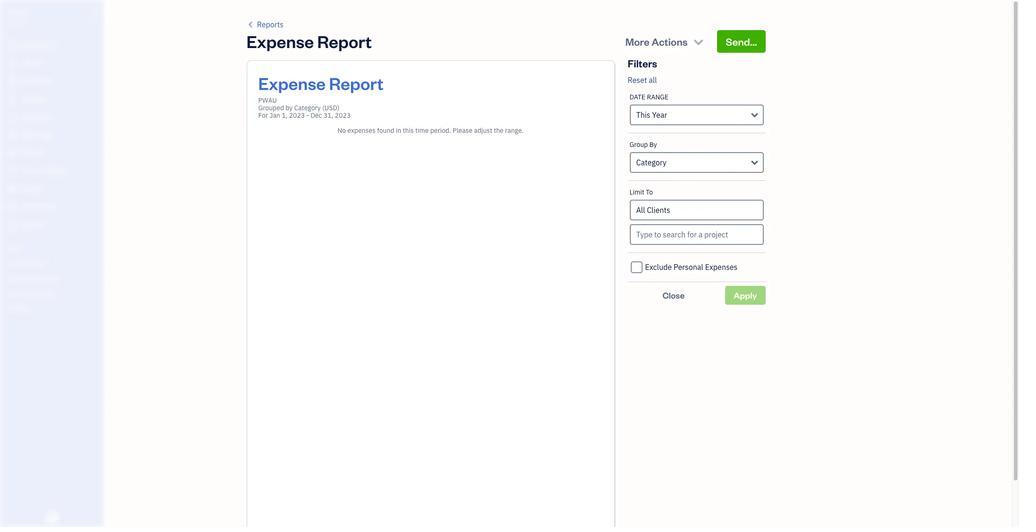 Task type: vqa. For each thing, say whether or not it's contained in the screenshot.
your
no



Task type: locate. For each thing, give the bounding box(es) containing it.
payment image
[[6, 113, 17, 122]]

2023
[[289, 111, 305, 120], [335, 111, 351, 120]]

1 horizontal spatial category
[[636, 158, 666, 167]]

pwau up 'owner'
[[8, 8, 29, 18]]

2023 right 31,
[[335, 111, 351, 120]]

report inside expense report pwau grouped by category ( usd ) for jan 1, 2023 - dec 31, 2023
[[329, 72, 384, 94]]

main element
[[0, 0, 127, 528]]

0 vertical spatial expense
[[246, 30, 314, 52]]

range.
[[505, 126, 523, 135]]

settings image
[[7, 305, 101, 312]]

Group By field
[[630, 152, 764, 173]]

0 horizontal spatial 2023
[[289, 111, 305, 120]]

expense report
[[246, 30, 372, 52]]

close button
[[628, 286, 719, 305]]

expense
[[246, 30, 314, 52], [258, 72, 326, 94]]

1 vertical spatial category
[[636, 158, 666, 167]]

the
[[494, 126, 504, 135]]

category down by
[[636, 158, 666, 167]]

1 horizontal spatial pwau
[[258, 96, 277, 105]]

expense report pwau grouped by category ( usd ) for jan 1, 2023 - dec 31, 2023
[[258, 72, 384, 120]]

all
[[649, 75, 657, 85]]

1 vertical spatial report
[[329, 72, 384, 94]]

jan
[[269, 111, 280, 120]]

apps image
[[7, 244, 101, 252]]

group by
[[630, 141, 657, 149]]

expense inside expense report pwau grouped by category ( usd ) for jan 1, 2023 - dec 31, 2023
[[258, 72, 326, 94]]

category
[[294, 104, 321, 112], [636, 158, 666, 167]]

0 horizontal spatial pwau
[[8, 8, 29, 18]]

report for expense report
[[317, 30, 372, 52]]

1,
[[282, 111, 287, 120]]

grouped
[[258, 104, 284, 112]]

report
[[317, 30, 372, 52], [329, 72, 384, 94]]

limit to
[[630, 188, 653, 197]]

Project text field
[[631, 226, 763, 244]]

actions
[[652, 35, 688, 48]]

0 vertical spatial report
[[317, 30, 372, 52]]

send…
[[726, 35, 757, 48]]

expense down reports on the left of the page
[[246, 30, 314, 52]]

exclude
[[645, 263, 672, 272]]

limit
[[630, 188, 644, 197]]

timer image
[[6, 167, 17, 176]]

report for expense report pwau grouped by category ( usd ) for jan 1, 2023 - dec 31, 2023
[[329, 72, 384, 94]]

0 vertical spatial pwau
[[8, 8, 29, 18]]

no expenses found in this time period. please adjust the range.
[[337, 126, 523, 135]]

period.
[[430, 126, 451, 135]]

category left (
[[294, 104, 321, 112]]

chevrondown image
[[692, 35, 705, 48]]

chart image
[[6, 202, 17, 212]]

0 horizontal spatial category
[[294, 104, 321, 112]]

owner
[[8, 19, 25, 26]]

2023 left the -
[[289, 111, 305, 120]]

31,
[[324, 111, 333, 120]]

1 vertical spatial expense
[[258, 72, 326, 94]]

estimate image
[[6, 77, 17, 86]]

this
[[403, 126, 414, 135]]

reports button
[[246, 19, 284, 30]]

pwau up for
[[258, 96, 277, 105]]

to
[[646, 188, 653, 197]]

limit to element
[[628, 181, 765, 253]]

date range
[[630, 93, 668, 101]]

date
[[630, 93, 645, 101]]

expense up by
[[258, 72, 326, 94]]

1 vertical spatial pwau
[[258, 96, 277, 105]]

-
[[306, 111, 309, 120]]

freshbooks image
[[44, 513, 59, 524]]

1 horizontal spatial 2023
[[335, 111, 351, 120]]

pwau
[[8, 8, 29, 18], [258, 96, 277, 105]]

0 vertical spatial category
[[294, 104, 321, 112]]

reset all
[[628, 75, 657, 85]]

time
[[415, 126, 429, 135]]

date range element
[[628, 86, 765, 134]]



Task type: describe. For each thing, give the bounding box(es) containing it.
Date Range field
[[630, 105, 764, 125]]

please
[[453, 126, 472, 135]]

more actions
[[625, 35, 688, 48]]

dashboard image
[[6, 41, 17, 50]]

usd
[[324, 104, 337, 112]]

found
[[377, 126, 394, 135]]

this year
[[636, 110, 667, 120]]

bank connections image
[[7, 290, 101, 297]]

expenses
[[705, 263, 738, 272]]

2 2023 from the left
[[335, 111, 351, 120]]

year
[[652, 110, 667, 120]]

group by element
[[628, 134, 765, 181]]

category inside expense report pwau grouped by category ( usd ) for jan 1, 2023 - dec 31, 2023
[[294, 104, 321, 112]]

category inside 'field'
[[636, 158, 666, 167]]

send… button
[[717, 30, 765, 53]]

team members image
[[7, 259, 101, 267]]

for
[[258, 111, 268, 120]]

dec
[[311, 111, 322, 120]]

money image
[[6, 184, 17, 194]]

chevronleft image
[[246, 19, 255, 30]]

reports
[[257, 20, 284, 29]]

by
[[649, 141, 657, 149]]

reset all button
[[628, 75, 657, 86]]

1 2023 from the left
[[289, 111, 305, 120]]

close
[[662, 290, 685, 301]]

filters
[[628, 57, 657, 70]]

adjust
[[474, 126, 492, 135]]

expense for expense report pwau grouped by category ( usd ) for jan 1, 2023 - dec 31, 2023
[[258, 72, 326, 94]]

expenses
[[347, 126, 376, 135]]

range
[[647, 93, 668, 101]]

pwau inside main element
[[8, 8, 29, 18]]

(
[[322, 104, 324, 112]]

expense for expense report
[[246, 30, 314, 52]]

invoice image
[[6, 95, 17, 104]]

reset
[[628, 75, 647, 85]]

no
[[337, 126, 346, 135]]

pwau inside expense report pwau grouped by category ( usd ) for jan 1, 2023 - dec 31, 2023
[[258, 96, 277, 105]]

this
[[636, 110, 650, 120]]

report image
[[6, 220, 17, 230]]

more
[[625, 35, 649, 48]]

project image
[[6, 149, 17, 158]]

exclude personal expenses
[[645, 263, 738, 272]]

client image
[[6, 59, 17, 68]]

Client text field
[[631, 201, 763, 220]]

expense image
[[6, 131, 17, 140]]

by
[[286, 104, 293, 112]]

more actions button
[[617, 30, 713, 53]]

group
[[630, 141, 648, 149]]

items and services image
[[7, 275, 101, 282]]

)
[[337, 104, 339, 112]]

personal
[[674, 263, 703, 272]]

pwau owner
[[8, 8, 29, 26]]

in
[[396, 126, 401, 135]]



